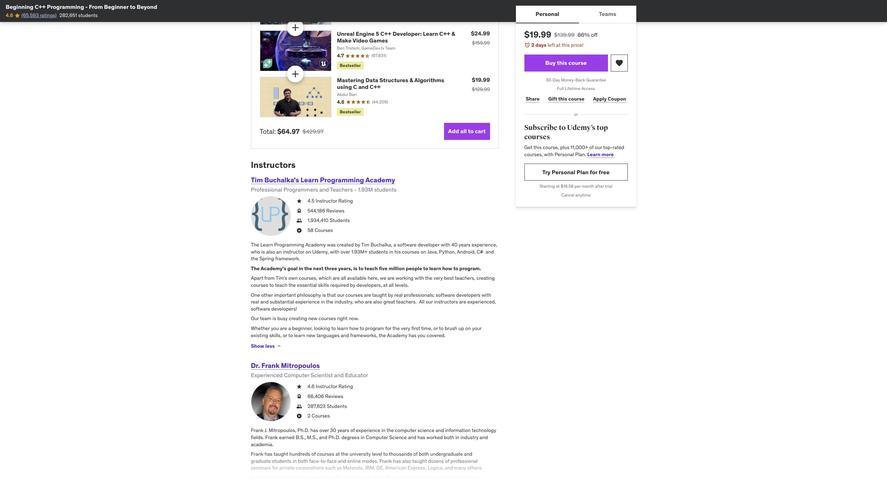 Task type: vqa. For each thing, say whether or not it's contained in the screenshot.
$19.99 $129.99
yes



Task type: locate. For each thing, give the bounding box(es) containing it.
mastering
[[337, 76, 364, 83]]

0 vertical spatial new
[[308, 315, 318, 322]]

$429.97
[[303, 128, 324, 135]]

0 vertical spatial who
[[251, 249, 260, 255]]

66,406 reviews
[[308, 393, 344, 400]]

science
[[389, 434, 407, 441]]

this inside the get this course, plus 11,000+ of our top-rated courses, with personal plan.
[[534, 144, 542, 151]]

or up udemy's
[[574, 112, 578, 117]]

1 vertical spatial courses
[[312, 413, 330, 419]]

students inside the learn programming academy was created by tim buchalka, a software developer with 40 years experience, who is also an instructor on udemy, with over 1.93m+ students in his courses on java, python, android, c#  and the spring framework. the academy's goal in the next three years, is to teach five million people to learn how to program. apart from tim's own courses, which are all available here, we are working with the very best teachers, creating courses to teach the essential skills required by developers, at all levels. one other important philosophy is that our courses are taught by real professionals; software developers with real and substantial experience in the industry, who are also great teachers.  all our instructors are experienced, software developers! our team is busy creating new courses right now. whether you are a beginner, looking to learn how to program for the very first time, or to brush up on your existing skills, or to learn new languages and frameworks, the academy has you covered.
[[369, 249, 388, 255]]

1 vertical spatial new
[[307, 332, 316, 339]]

skills
[[318, 282, 329, 288]]

1 vertical spatial courses,
[[299, 275, 318, 281]]

1 horizontal spatial ph.d.
[[329, 434, 340, 441]]

as right such
[[337, 465, 342, 471]]

tim buchalka's learn programming academy image
[[251, 196, 291, 236]]

a right buchalka,
[[394, 242, 396, 248]]

apply coupon button
[[592, 92, 628, 106]]

$159.99
[[472, 40, 490, 46]]

ph.d. up b.s., at the bottom
[[298, 427, 309, 434]]

or up covered. at the bottom of the page
[[434, 325, 438, 332]]

1 horizontal spatial very
[[434, 275, 443, 281]]

academy up 1.93m at the left top of the page
[[366, 176, 395, 184]]

application,
[[453, 475, 479, 481]]

programming inside the learn programming academy was created by tim buchalka, a software developer with 40 years experience, who is also an instructor on udemy, with over 1.93m+ students in his courses on java, python, android, c#  and the spring framework. the academy's goal in the next three years, is to teach five million people to learn how to program. apart from tim's own courses, which are all available here, we are working with the very best teachers, creating courses to teach the essential skills required by developers, at all levels. one other important philosophy is that our courses are taught by real professionals; software developers with real and substantial experience in the industry, who are also great teachers.  all our instructors are experienced, software developers! our team is busy creating new courses right now. whether you are a beginner, looking to learn how to program for the very first time, or to brush up on your existing skills, or to learn new languages and frameworks, the academy has you covered.
[[274, 242, 304, 248]]

0 horizontal spatial on
[[306, 249, 311, 255]]

2 the from the top
[[251, 265, 260, 272]]

tim up professional
[[251, 176, 263, 184]]

1 horizontal spatial worked
[[427, 434, 443, 441]]

teach
[[365, 265, 378, 272], [275, 282, 288, 288]]

online
[[348, 458, 361, 464]]

2 down 287,623
[[308, 413, 311, 419]]

courses up the to-
[[317, 451, 335, 457]]

1 horizontal spatial our
[[426, 299, 433, 305]]

1 horizontal spatial 2
[[532, 42, 535, 48]]

personal down plus
[[555, 151, 574, 158]]

0 vertical spatial creating
[[477, 275, 495, 281]]

4.5
[[308, 198, 315, 204]]

courses
[[315, 227, 333, 233], [312, 413, 330, 419]]

worked up the well
[[360, 475, 376, 481]]

2 horizontal spatial programming
[[320, 176, 364, 184]]

0 vertical spatial academy
[[366, 176, 395, 184]]

students inside tim buchalka's learn programming academy professional programmers and teachers - 1.93m students
[[375, 186, 397, 193]]

rating
[[339, 198, 353, 204], [339, 384, 353, 390]]

to right addition on the left
[[276, 475, 280, 481]]

1 horizontal spatial over
[[341, 249, 350, 255]]

4.7
[[337, 53, 344, 59]]

1 vertical spatial students
[[375, 186, 397, 193]]

real down one
[[251, 299, 259, 305]]

0 horizontal spatial how
[[350, 325, 359, 332]]

industry
[[461, 434, 479, 441], [409, 475, 427, 481]]

1 vertical spatial &
[[410, 76, 413, 83]]

worked down science
[[427, 434, 443, 441]]

taught up great
[[372, 292, 387, 298]]

courses, inside the learn programming academy was created by tim buchalka, a software developer with 40 years experience, who is also an instructor on udemy, with over 1.93m+ students in his courses on java, python, android, c#  and the spring framework. the academy's goal in the next three years, is to teach five million people to learn how to program. apart from tim's own courses, which are all available here, we are working with the very best teachers, creating courses to teach the essential skills required by developers, at all levels. one other important philosophy is that our courses are taught by real professionals; software developers with real and substantial experience in the industry, who are also great teachers.  all our instructors are experienced, software developers! our team is busy creating new courses right now. whether you are a beginner, looking to learn how to program for the very first time, or to brush up on your existing skills, or to learn new languages and frameworks, the academy has you covered.
[[299, 275, 318, 281]]

1 course from the top
[[569, 59, 587, 66]]

at left $16.58
[[556, 184, 560, 189]]

personal inside personal button
[[536, 10, 560, 18]]

experience, frank
[[309, 475, 349, 481]]

developers
[[456, 292, 481, 298]]

0 horizontal spatial industry
[[409, 475, 427, 481]]

1 instructor from the top
[[316, 198, 337, 204]]

computer down mitropoulos
[[284, 372, 309, 379]]

teachers.
[[396, 299, 417, 305]]

free
[[599, 169, 610, 176]]

1 horizontal spatial computer
[[366, 434, 388, 441]]

tab list
[[516, 6, 637, 23]]

1 vertical spatial ph.d.
[[329, 434, 340, 441]]

frank down academia.
[[251, 451, 264, 457]]

0 vertical spatial his
[[395, 249, 401, 255]]

buchalka,
[[371, 242, 393, 248]]

the left spring
[[251, 256, 258, 262]]

very left the first
[[401, 325, 410, 332]]

1 horizontal spatial software
[[398, 242, 417, 248]]

the up 'science'
[[387, 427, 394, 434]]

thousands
[[389, 451, 412, 457]]

teaching
[[289, 475, 308, 481]]

to left udemy's
[[559, 123, 566, 132]]

- left from
[[85, 3, 88, 10]]

$24.99
[[471, 30, 490, 37]]

1 vertical spatial rating
[[339, 384, 353, 390]]

courses, down get
[[525, 151, 543, 158]]

1 horizontal spatial industry
[[461, 434, 479, 441]]

4.6 down beginning
[[6, 12, 13, 19]]

$16.58
[[561, 184, 574, 189]]

is up spring
[[261, 249, 265, 255]]

0 vertical spatial very
[[434, 275, 443, 281]]

$19.99 up $129.99 at right top
[[472, 76, 490, 83]]

show less
[[251, 343, 275, 349]]

in right goal
[[299, 265, 303, 272]]

2 vertical spatial personal
[[552, 169, 576, 176]]

$19.99 up 'days'
[[525, 29, 552, 40]]

1 horizontal spatial or
[[434, 325, 438, 332]]

and up professional
[[464, 451, 473, 457]]

industry up management.
[[409, 475, 427, 481]]

2 course from the top
[[569, 96, 585, 102]]

learn inside unreal engine 5 c++ developer: learn c++ & make video games ben tristem, gamedev.tv team
[[423, 30, 438, 37]]

0 horizontal spatial $19.99
[[472, 76, 490, 83]]

very left best
[[434, 275, 443, 281]]

technology
[[472, 427, 497, 434]]

philosophy
[[297, 292, 321, 298]]

buy this course
[[546, 59, 587, 66]]

4 xsmall image from the top
[[296, 393, 302, 400]]

how down now.
[[350, 325, 359, 332]]

0 horizontal spatial tim
[[251, 176, 263, 184]]

who
[[251, 249, 260, 255], [355, 299, 364, 305]]

2 vertical spatial by
[[388, 292, 393, 298]]

xsmall image left 544,186 on the top
[[296, 208, 302, 214]]

bestseller down the bari
[[340, 109, 361, 114]]

reviews for learn
[[326, 208, 345, 214]]

personal up $16.58
[[552, 169, 576, 176]]

undergraduate
[[430, 451, 463, 457]]

by down available
[[350, 282, 355, 288]]

1 vertical spatial $19.99
[[472, 76, 490, 83]]

1 rating from the top
[[339, 198, 353, 204]]

has up the m.s.,
[[311, 427, 318, 434]]

0 vertical spatial bestseller
[[340, 63, 361, 68]]

this right buy
[[557, 59, 568, 66]]

learn more
[[588, 151, 614, 158]]

the up professionals;
[[425, 275, 433, 281]]

0 vertical spatial computer
[[284, 372, 309, 379]]

ratings)
[[40, 12, 57, 19]]

cancel
[[562, 192, 575, 198]]

all up required
[[341, 275, 346, 281]]

0 vertical spatial 4.6
[[6, 12, 13, 19]]

1 horizontal spatial you
[[418, 332, 426, 339]]

1 vertical spatial worked
[[360, 475, 376, 481]]

0 horizontal spatial over
[[320, 427, 329, 434]]

4.6 down abdul
[[337, 99, 345, 105]]

experienced,
[[468, 299, 496, 305]]

operating
[[282, 482, 303, 483]]

0 vertical spatial 2
[[532, 42, 535, 48]]

reviews for mitropoulos
[[325, 393, 344, 400]]

structures
[[380, 76, 408, 83]]

frank inside dr. frank mitropoulos experienced computer scientist and educator
[[262, 361, 280, 370]]

of
[[590, 144, 594, 151], [351, 427, 355, 434], [312, 451, 316, 457], [414, 451, 418, 457], [445, 458, 450, 464]]

0 vertical spatial ph.d.
[[298, 427, 309, 434]]

instructor up 66,406 reviews
[[316, 384, 337, 390]]

1 horizontal spatial &
[[452, 30, 455, 37]]

creating
[[477, 275, 495, 281], [289, 315, 307, 322]]

1 vertical spatial how
[[350, 325, 359, 332]]

with inside the get this course, plus 11,000+ of our top-rated courses, with personal plan.
[[544, 151, 554, 158]]

xsmall image left 66,406
[[296, 393, 302, 400]]

1 vertical spatial who
[[355, 299, 364, 305]]

of down undergraduate
[[445, 458, 450, 464]]

course inside buy this course button
[[569, 59, 587, 66]]

less
[[265, 343, 275, 349]]

personal button
[[516, 6, 579, 23]]

2 vertical spatial academy
[[387, 332, 408, 339]]

degrees
[[342, 434, 360, 441]]

all left levels.
[[389, 282, 394, 288]]

who right industry,
[[355, 299, 364, 305]]

computer inside frank j. mitropoulos, ph.d. has over 30 years of experience in the computer science and information technology fields. frank earned b.s., m.s., and ph.d. degrees in computer science and has worked both in industry and academia. frank has taught hundreds of courses at the university level to thousands of both undergraduate and graduate students in both face-to-face and online modes. frank has also taught dozens of professional seminars for private corporations such as motorola, ibm, ge, american express, logica, and many others. in addition to his teaching experience, frank also worked for 12 years in industry doing both application, compiler, and operating systems development as well as  project management.
[[366, 434, 388, 441]]

and right c
[[359, 83, 369, 90]]

tim
[[251, 176, 263, 184], [361, 242, 370, 248]]

0 horizontal spatial -
[[85, 3, 88, 10]]

tab list containing personal
[[516, 6, 637, 23]]

mastering data structures & algorithms using c and c++ link
[[337, 76, 445, 90]]

university
[[350, 451, 371, 457]]

4.6 for (44,209)
[[337, 99, 345, 105]]

price!
[[571, 42, 584, 48]]

and inside dr. frank mitropoulos experienced computer scientist and educator
[[334, 372, 344, 379]]

teach down tim's
[[275, 282, 288, 288]]

xsmall image inside show less button
[[276, 343, 282, 349]]

is
[[261, 249, 265, 255], [354, 265, 358, 272], [322, 292, 326, 298], [273, 315, 276, 322]]

1 vertical spatial -
[[354, 186, 357, 193]]

1 vertical spatial 2
[[308, 413, 311, 419]]

frank
[[262, 361, 280, 370], [251, 427, 264, 434], [265, 434, 278, 441], [251, 451, 264, 457], [380, 458, 392, 464]]

professionals;
[[404, 292, 435, 298]]

1 vertical spatial computer
[[366, 434, 388, 441]]

over inside frank j. mitropoulos, ph.d. has over 30 years of experience in the computer science and information technology fields. frank earned b.s., m.s., and ph.d. degrees in computer science and has worked both in industry and academia. frank has taught hundreds of courses at the university level to thousands of both undergraduate and graduate students in both face-to-face and online modes. frank has also taught dozens of professional seminars for private corporations such as motorola, ibm, ge, american express, logica, and many others. in addition to his teaching experience, frank also worked for 12 years in industry doing both application, compiler, and operating systems development as well as  project management.
[[320, 427, 329, 434]]

1 vertical spatial bestseller
[[340, 109, 361, 114]]

dr. frank mitropoulos link
[[251, 361, 320, 370]]

0 vertical spatial teach
[[365, 265, 378, 272]]

0 horizontal spatial learn
[[294, 332, 305, 339]]

day
[[553, 77, 560, 82]]

xsmall image down dr. frank mitropoulos experienced computer scientist and educator
[[296, 384, 302, 390]]

2 horizontal spatial our
[[595, 144, 602, 151]]

alarm image
[[525, 42, 530, 48]]

2 vertical spatial students
[[369, 249, 388, 255]]

beginner,
[[292, 325, 313, 332]]

2 horizontal spatial software
[[436, 292, 455, 298]]

to inside "subscribe to udemy's top courses"
[[559, 123, 566, 132]]

ben
[[337, 45, 345, 51]]

earned
[[279, 434, 295, 441]]

personal inside try personal plan for free link
[[552, 169, 576, 176]]

addition
[[256, 475, 274, 481]]

gift this course
[[549, 96, 585, 102]]

to inside button
[[468, 128, 474, 135]]

learn right developer:
[[423, 30, 438, 37]]

0 horizontal spatial all
[[341, 275, 346, 281]]

in down experience
[[361, 434, 365, 441]]

xsmall image
[[296, 227, 302, 234], [276, 343, 282, 349], [296, 384, 302, 390], [296, 403, 302, 410], [296, 413, 302, 420]]

new up looking
[[308, 315, 318, 322]]

learn up spring
[[261, 242, 273, 248]]

0 vertical spatial all
[[461, 128, 467, 135]]

trial
[[605, 184, 613, 189]]

0 vertical spatial learn
[[430, 265, 441, 272]]

industry,
[[335, 299, 354, 305]]

unreal engine 5 c++ developer: learn c++ & make video games link
[[337, 30, 455, 44]]

0 horizontal spatial programming
[[47, 3, 84, 10]]

also left great
[[373, 299, 382, 305]]

for down graduate students
[[272, 465, 278, 471]]

academy right frameworks,
[[387, 332, 408, 339]]

over down created
[[341, 249, 350, 255]]

of up express,
[[414, 451, 418, 457]]

2 horizontal spatial all
[[461, 128, 467, 135]]

the learn programming academy was created by tim buchalka, a software developer with 40 years experience, who is also an instructor on udemy, with over 1.93m+ students in his courses on java, python, android, c#  and the spring framework. the academy's goal in the next three years, is to teach five million people to learn how to program. apart from tim's own courses, which are all available here, we are working with the very best teachers, creating courses to teach the essential skills required by developers, at all levels. one other important philosophy is that our courses are taught by real professionals; software developers with real and substantial experience in the industry, who are also great teachers.  all our instructors are experienced, software developers! our team is busy creating new courses right now. whether you are a beginner, looking to learn how to program for the very first time, or to brush up on your existing skills, or to learn new languages and frameworks, the academy has you covered.
[[251, 242, 498, 339]]

2 instructor from the top
[[316, 384, 337, 390]]

students down beginning c++ programming - from beginner to beyond
[[78, 12, 98, 19]]

2 horizontal spatial taught
[[413, 458, 427, 464]]

this inside button
[[557, 59, 568, 66]]

1 vertical spatial students
[[327, 403, 347, 409]]

xsmall image for 4.5 instructor rating
[[296, 198, 302, 205]]

top-
[[604, 144, 613, 151]]

left
[[548, 42, 555, 48]]

skills,
[[270, 332, 282, 339]]

creating down program. at the right bottom of the page
[[477, 275, 495, 281]]

taught up graduate students
[[274, 451, 288, 457]]

per
[[575, 184, 581, 189]]

years right "12"
[[391, 475, 403, 481]]

1 xsmall image from the top
[[296, 198, 302, 205]]

xsmall image for 58 courses
[[296, 227, 302, 234]]

to right people
[[423, 265, 428, 272]]

67631 reviews element
[[372, 53, 386, 59]]

1 horizontal spatial 4.6
[[308, 384, 315, 390]]

you
[[271, 325, 279, 332], [418, 332, 426, 339]]

courses down 287,623
[[312, 413, 330, 419]]

0 vertical spatial courses,
[[525, 151, 543, 158]]

0 horizontal spatial taught
[[274, 451, 288, 457]]

xsmall image
[[296, 198, 302, 205], [296, 208, 302, 214], [296, 217, 302, 224], [296, 393, 302, 400]]

motorola,
[[343, 465, 364, 471]]

and inside mastering data structures & algorithms using c and c++ abdul bari
[[359, 83, 369, 90]]

4.6 up 66,406
[[308, 384, 315, 390]]

for
[[590, 169, 598, 176], [386, 325, 392, 332], [272, 465, 278, 471], [378, 475, 384, 481]]

0 vertical spatial tim
[[251, 176, 263, 184]]

our down professionals;
[[426, 299, 433, 305]]

2 vertical spatial learn
[[294, 332, 305, 339]]

2 bestseller from the top
[[340, 109, 361, 114]]

cart
[[475, 128, 486, 135]]

1 vertical spatial programming
[[320, 176, 364, 184]]

1 the from the top
[[251, 242, 259, 248]]

rated
[[613, 144, 625, 151]]

courses,
[[525, 151, 543, 158], [299, 275, 318, 281]]

0 vertical spatial reviews
[[326, 208, 345, 214]]

learn inside the learn programming academy was created by tim buchalka, a software developer with 40 years experience, who is also an instructor on udemy, with over 1.93m+ students in his courses on java, python, android, c#  and the spring framework. the academy's goal in the next three years, is to teach five million people to learn how to program. apart from tim's own courses, which are all available here, we are working with the very best teachers, creating courses to teach the essential skills required by developers, at all levels. one other important philosophy is that our courses are taught by real professionals; software developers with real and substantial experience in the industry, who are also great teachers.  all our instructors are experienced, software developers! our team is busy creating new courses right now. whether you are a beginner, looking to learn how to program for the very first time, or to brush up on your existing skills, or to learn new languages and frameworks, the academy has you covered.
[[261, 242, 273, 248]]

1 vertical spatial 4.6
[[337, 99, 345, 105]]

& left $24.99
[[452, 30, 455, 37]]

teach up "here,"
[[365, 265, 378, 272]]

academy inside tim buchalka's learn programming academy professional programmers and teachers - 1.93m students
[[366, 176, 395, 184]]

his up the million
[[395, 249, 401, 255]]

next
[[313, 265, 324, 272]]

as  project
[[370, 482, 393, 483]]

students
[[78, 12, 98, 19], [375, 186, 397, 193], [369, 249, 388, 255]]

2 horizontal spatial learn
[[430, 265, 441, 272]]

has up american at the bottom left of page
[[393, 458, 401, 464]]

0 vertical spatial $19.99
[[525, 29, 552, 40]]

0 horizontal spatial ph.d.
[[298, 427, 309, 434]]

rating for mitropoulos
[[339, 384, 353, 390]]

0 horizontal spatial as
[[337, 465, 342, 471]]

of up degrees
[[351, 427, 355, 434]]

2 right alarm image
[[532, 42, 535, 48]]

1 vertical spatial instructor
[[316, 384, 337, 390]]

c
[[353, 83, 357, 90]]

1 horizontal spatial his
[[395, 249, 401, 255]]

team
[[386, 45, 396, 51]]

experience,
[[472, 242, 498, 248]]

and down tim buchalka's learn programming academy link
[[320, 186, 329, 193]]

on right up
[[466, 325, 471, 332]]

this right get
[[534, 144, 542, 151]]

engine
[[356, 30, 375, 37]]

3 xsmall image from the top
[[296, 217, 302, 224]]

for inside the learn programming academy was created by tim buchalka, a software developer with 40 years experience, who is also an instructor on udemy, with over 1.93m+ students in his courses on java, python, android, c#  and the spring framework. the academy's goal in the next three years, is to teach five million people to learn how to program. apart from tim's own courses, which are all available here, we are working with the very best teachers, creating courses to teach the essential skills required by developers, at all levels. one other important philosophy is that our courses are taught by real professionals; software developers with real and substantial experience in the industry, who are also great teachers.  all our instructors are experienced, software developers! our team is busy creating new courses right now. whether you are a beginner, looking to learn how to program for the very first time, or to brush up on your existing skills, or to learn new languages and frameworks, the academy has you covered.
[[386, 325, 392, 332]]

students down 66,406 reviews
[[327, 403, 347, 409]]

2 xsmall image from the top
[[296, 208, 302, 214]]

days
[[536, 42, 547, 48]]

xsmall image left 58
[[296, 227, 302, 234]]

learn down beginner,
[[294, 332, 305, 339]]

udemy's
[[567, 123, 596, 132]]

as
[[337, 465, 342, 471], [354, 482, 359, 483]]

personal
[[536, 10, 560, 18], [555, 151, 574, 158], [552, 169, 576, 176]]

this down the $139.99
[[562, 42, 570, 48]]

0 vertical spatial a
[[394, 242, 396, 248]]

1 horizontal spatial learn
[[337, 325, 348, 332]]

1 bestseller from the top
[[340, 63, 361, 68]]

0 horizontal spatial creating
[[289, 315, 307, 322]]

0 horizontal spatial very
[[401, 325, 410, 332]]

top
[[597, 123, 608, 132]]

scientist
[[311, 372, 333, 379]]

rating down teachers
[[339, 198, 353, 204]]

0 vertical spatial or
[[574, 112, 578, 117]]

course inside gift this course link
[[569, 96, 585, 102]]

are
[[333, 275, 340, 281], [388, 275, 395, 281], [364, 292, 371, 298], [365, 299, 372, 305], [459, 299, 467, 305], [280, 325, 287, 332]]

more
[[602, 151, 614, 158]]

who up spring
[[251, 249, 260, 255]]

of up the learn more
[[590, 144, 594, 151]]

taught
[[372, 292, 387, 298], [274, 451, 288, 457], [413, 458, 427, 464]]

1 horizontal spatial tim
[[361, 242, 370, 248]]

both down information in the right bottom of the page
[[444, 434, 454, 441]]

is up available
[[354, 265, 358, 272]]

0 vertical spatial worked
[[427, 434, 443, 441]]

0 vertical spatial &
[[452, 30, 455, 37]]

1 vertical spatial our
[[337, 292, 344, 298]]

a left beginner,
[[288, 325, 291, 332]]

0 horizontal spatial teach
[[275, 282, 288, 288]]

(65,593 ratings)
[[21, 12, 57, 19]]

tim inside tim buchalka's learn programming academy professional programmers and teachers - 1.93m students
[[251, 176, 263, 184]]

ibm,
[[365, 465, 375, 471]]

on
[[306, 249, 311, 255], [421, 249, 426, 255], [466, 325, 471, 332]]

all
[[461, 128, 467, 135], [341, 275, 346, 281], [389, 282, 394, 288]]

1 vertical spatial very
[[401, 325, 410, 332]]

courses inside frank j. mitropoulos, ph.d. has over 30 years of experience in the computer science and information technology fields. frank earned b.s., m.s., and ph.d. degrees in computer science and has worked both in industry and academia. frank has taught hundreds of courses at the university level to thousands of both undergraduate and graduate students in both face-to-face and online modes. frank has also taught dozens of professional seminars for private corporations such as motorola, ibm, ge, american express, logica, and many others. in addition to his teaching experience, frank also worked for 12 years in industry doing both application, compiler, and operating systems development as well as  project management.
[[317, 451, 335, 457]]

2 rating from the top
[[339, 384, 353, 390]]

2 horizontal spatial years
[[459, 242, 471, 248]]

courses, inside the get this course, plus 11,000+ of our top-rated courses, with personal plan.
[[525, 151, 543, 158]]

1 horizontal spatial courses,
[[525, 151, 543, 158]]

this for buy
[[557, 59, 568, 66]]

0 horizontal spatial or
[[283, 332, 287, 339]]

4.6 instructor rating
[[308, 384, 353, 390]]

reviews down 4.6 instructor rating
[[325, 393, 344, 400]]



Task type: describe. For each thing, give the bounding box(es) containing it.
frank up 'ge,'
[[380, 458, 392, 464]]

$19.99 for $19.99 $139.99 86% off
[[525, 29, 552, 40]]

to up covered. at the bottom of the page
[[439, 325, 444, 332]]

wishlist image
[[615, 59, 624, 67]]

fields.
[[251, 434, 264, 441]]

to left beyond at the top of the page
[[130, 3, 136, 10]]

2 vertical spatial years
[[391, 475, 403, 481]]

of up the face- on the bottom left
[[312, 451, 316, 457]]

5
[[376, 30, 379, 37]]

coupon
[[608, 96, 627, 102]]

& inside mastering data structures & algorithms using c and c++ abdul bari
[[410, 76, 413, 83]]

and right face
[[338, 458, 346, 464]]

at inside starting at $16.58 per month after trial cancel anytime
[[556, 184, 560, 189]]

2 horizontal spatial on
[[466, 325, 471, 332]]

2 vertical spatial software
[[251, 306, 270, 312]]

to up available
[[359, 265, 364, 272]]

tim buchalka's learn programming academy link
[[251, 176, 395, 184]]

starting
[[540, 184, 555, 189]]

teachers,
[[455, 275, 476, 281]]

1 horizontal spatial on
[[421, 249, 426, 255]]

abdul
[[337, 92, 348, 97]]

has down science
[[418, 434, 426, 441]]

gift
[[549, 96, 558, 102]]

also up spring
[[266, 249, 275, 255]]

right
[[337, 315, 348, 322]]

plus
[[561, 144, 570, 151]]

subscribe to udemy's top courses
[[525, 123, 608, 141]]

three
[[325, 265, 337, 272]]

and inside tim buchalka's learn programming academy professional programmers and teachers - 1.93m students
[[320, 186, 329, 193]]

at right the left
[[557, 42, 561, 48]]

with up experienced,
[[482, 292, 491, 298]]

0 vertical spatial -
[[85, 3, 88, 10]]

12
[[385, 475, 390, 481]]

frameworks,
[[350, 332, 378, 339]]

information
[[445, 427, 471, 434]]

subscribe
[[525, 123, 558, 132]]

course for gift this course
[[569, 96, 585, 102]]

the down program
[[379, 332, 386, 339]]

instructor
[[283, 249, 304, 255]]

& inside unreal engine 5 c++ developer: learn c++ & make video games ben tristem, gamedev.tv team
[[452, 30, 455, 37]]

c#
[[477, 249, 484, 255]]

programmers
[[284, 186, 318, 193]]

buy
[[546, 59, 556, 66]]

over inside the learn programming academy was created by tim buchalka, a software developer with 40 years experience, who is also an instructor on udemy, with over 1.93m+ students in his courses on java, python, android, c#  and the spring framework. the academy's goal in the next three years, is to teach five million people to learn how to program. apart from tim's own courses, which are all available here, we are working with the very best teachers, creating courses to teach the essential skills required by developers, at all levels. one other important philosophy is that our courses are taught by real professionals; software developers with real and substantial experience in the industry, who are also great teachers.  all our instructors are experienced, software developers! our team is busy creating new courses right now. whether you are a beginner, looking to learn how to program for the very first time, or to brush up on your existing skills, or to learn new languages and frameworks, the academy has you covered.
[[341, 249, 350, 255]]

buchalka's
[[264, 176, 299, 184]]

and down other
[[260, 299, 269, 305]]

to right level
[[384, 451, 388, 457]]

we
[[380, 275, 387, 281]]

0 vertical spatial industry
[[461, 434, 479, 441]]

2 for 2 days left at this price!
[[532, 42, 535, 48]]

4.6 for (65,593 ratings)
[[6, 12, 13, 19]]

for up as  project
[[378, 475, 384, 481]]

courses down apart
[[251, 282, 268, 288]]

bestseller for abdul
[[340, 109, 361, 114]]

teams
[[599, 10, 617, 18]]

0 vertical spatial by
[[355, 242, 360, 248]]

essential
[[297, 282, 317, 288]]

2 days left at this price!
[[532, 42, 584, 48]]

here,
[[368, 275, 379, 281]]

58
[[308, 227, 314, 233]]

0 horizontal spatial years
[[338, 427, 349, 434]]

computer inside dr. frank mitropoulos experienced computer scientist and educator
[[284, 372, 309, 379]]

apart
[[251, 275, 263, 281]]

share button
[[525, 92, 541, 106]]

in down information in the right bottom of the page
[[456, 434, 460, 441]]

his inside frank j. mitropoulos, ph.d. has over 30 years of experience in the computer science and information technology fields. frank earned b.s., m.s., and ph.d. degrees in computer science and has worked both in industry and academia. frank has taught hundreds of courses at the university level to thousands of both undergraduate and graduate students in both face-to-face and online modes. frank has also taught dozens of professional seminars for private corporations such as motorola, ibm, ge, american express, logica, and many others. in addition to his teaching experience, frank also worked for 12 years in industry doing both application, compiler, and operating systems development as well as  project management.
[[281, 475, 288, 481]]

30
[[330, 427, 336, 434]]

$19.99 for $19.99 $129.99
[[472, 76, 490, 83]]

the left next
[[304, 265, 312, 272]]

which
[[319, 275, 332, 281]]

to down from
[[270, 282, 274, 288]]

programming for from
[[47, 3, 84, 10]]

c++ inside mastering data structures & algorithms using c and c++ abdul bari
[[370, 83, 381, 90]]

experience
[[356, 427, 381, 434]]

has inside the learn programming academy was created by tim buchalka, a software developer with 40 years experience, who is also an instructor on udemy, with over 1.93m+ students in his courses on java, python, android, c#  and the spring framework. the academy's goal in the next three years, is to teach five million people to learn how to program. apart from tim's own courses, which are all available here, we are working with the very best teachers, creating courses to teach the essential skills required by developers, at all levels. one other important philosophy is that our courses are taught by real professionals; software developers with real and substantial experience in the industry, who are also great teachers.  all our instructors are experienced, software developers! our team is busy creating new courses right now. whether you are a beginner, looking to learn how to program for the very first time, or to brush up on your existing skills, or to learn new languages and frameworks, the academy has you covered.
[[409, 332, 417, 339]]

own
[[289, 275, 298, 281]]

private
[[280, 465, 295, 471]]

in up management.
[[404, 475, 408, 481]]

programming for was
[[274, 242, 304, 248]]

students for learn
[[330, 217, 350, 224]]

teams button
[[579, 6, 637, 23]]

40
[[452, 242, 458, 248]]

at inside frank j. mitropoulos, ph.d. has over 30 years of experience in the computer science and information technology fields. frank earned b.s., m.s., and ph.d. degrees in computer science and has worked both in industry and academia. frank has taught hundreds of courses at the university level to thousands of both undergraduate and graduate students in both face-to-face and online modes. frank has also taught dozens of professional seminars for private corporations such as motorola, ibm, ge, american express, logica, and many others. in addition to his teaching experience, frank also worked for 12 years in industry doing both application, compiler, and operating systems development as well as  project management.
[[336, 451, 340, 457]]

access
[[582, 86, 595, 91]]

1 horizontal spatial how
[[443, 265, 453, 272]]

express,
[[408, 465, 427, 471]]

people
[[406, 265, 422, 272]]

his inside the learn programming academy was created by tim buchalka, a software developer with 40 years experience, who is also an instructor on udemy, with over 1.93m+ students in his courses on java, python, android, c#  and the spring framework. the academy's goal in the next three years, is to teach five million people to learn how to program. apart from tim's own courses, which are all available here, we are working with the very best teachers, creating courses to teach the essential skills required by developers, at all levels. one other important philosophy is that our courses are taught by real professionals; software developers with real and substantial experience in the industry, who are also great teachers.  all our instructors are experienced, software developers! our team is busy creating new courses right now. whether you are a beginner, looking to learn how to program for the very first time, or to brush up on your existing skills, or to learn new languages and frameworks, the academy has you covered.
[[395, 249, 401, 255]]

xsmall image for 2 courses
[[296, 413, 302, 420]]

and right the m.s.,
[[319, 434, 327, 441]]

learn inside tim buchalka's learn programming academy professional programmers and teachers - 1.93m students
[[301, 176, 319, 184]]

0 vertical spatial as
[[337, 465, 342, 471]]

all inside button
[[461, 128, 467, 135]]

frank down j.
[[265, 434, 278, 441]]

levels.
[[395, 282, 409, 288]]

for left 'free'
[[590, 169, 598, 176]]

0 vertical spatial students
[[78, 12, 98, 19]]

bestseller for video
[[340, 63, 361, 68]]

is left busy
[[273, 315, 276, 322]]

rating for learn
[[339, 198, 353, 204]]

0 horizontal spatial a
[[288, 325, 291, 332]]

in down hundreds
[[293, 458, 297, 464]]

important
[[274, 292, 296, 298]]

personal inside the get this course, plus 11,000+ of our top-rated courses, with personal plan.
[[555, 151, 574, 158]]

this for get
[[534, 144, 542, 151]]

and right science
[[436, 427, 444, 434]]

1 vertical spatial academy
[[306, 242, 326, 248]]

courses inside "subscribe to udemy's top courses"
[[525, 132, 550, 141]]

compiler,
[[251, 482, 271, 483]]

2 vertical spatial all
[[389, 282, 394, 288]]

(67,631)
[[372, 53, 386, 58]]

282,651
[[59, 12, 77, 19]]

0 vertical spatial real
[[395, 292, 403, 298]]

the up the online
[[341, 451, 349, 457]]

the down that
[[326, 299, 334, 305]]

287,623 students
[[308, 403, 347, 409]]

1 vertical spatial you
[[418, 332, 426, 339]]

apply
[[593, 96, 607, 102]]

course for buy this course
[[569, 59, 587, 66]]

with down people
[[415, 275, 424, 281]]

plan
[[577, 169, 589, 176]]

to down beginner,
[[289, 332, 293, 339]]

and down addition on the left
[[272, 482, 281, 483]]

try personal plan for free
[[543, 169, 610, 176]]

0 vertical spatial software
[[398, 242, 417, 248]]

add
[[448, 128, 459, 135]]

1 vertical spatial taught
[[274, 451, 288, 457]]

academy's
[[261, 265, 286, 272]]

2 vertical spatial our
[[426, 299, 433, 305]]

try
[[543, 169, 551, 176]]

off
[[591, 31, 598, 38]]

$19.99 $129.99
[[472, 76, 490, 92]]

courses for learn
[[315, 227, 333, 233]]

years inside the learn programming academy was created by tim buchalka, a software developer with 40 years experience, who is also an instructor on udemy, with over 1.93m+ students in his courses on java, python, android, c#  and the spring framework. the academy's goal in the next three years, is to teach five million people to learn how to program. apart from tim's own courses, which are all available here, we are working with the very best teachers, creating courses to teach the essential skills required by developers, at all levels. one other important philosophy is that our courses are taught by real professionals; software developers with real and substantial experience in the industry, who are also great teachers.  all our instructors are experienced, software developers! our team is busy creating new courses right now. whether you are a beginner, looking to learn how to program for the very first time, or to brush up on your existing skills, or to learn new languages and frameworks, the academy has you covered.
[[459, 242, 471, 248]]

both up dozens
[[419, 451, 429, 457]]

xsmall image for 4.6 instructor rating
[[296, 384, 302, 390]]

this for gift
[[559, 96, 568, 102]]

instructor for mitropoulos
[[316, 384, 337, 390]]

starting at $16.58 per month after trial cancel anytime
[[540, 184, 613, 198]]

and down technology
[[480, 434, 488, 441]]

our inside the get this course, plus 11,000+ of our top-rated courses, with personal plan.
[[595, 144, 602, 151]]

program
[[366, 325, 384, 332]]

learn right plan.
[[588, 151, 601, 158]]

1 vertical spatial teach
[[275, 282, 288, 288]]

both down logica, and
[[442, 475, 452, 481]]

at inside the learn programming academy was created by tim buchalka, a software developer with 40 years experience, who is also an instructor on udemy, with over 1.93m+ students in his courses on java, python, android, c#  and the spring framework. the academy's goal in the next three years, is to teach five million people to learn how to program. apart from tim's own courses, which are all available here, we are working with the very best teachers, creating courses to teach the essential skills required by developers, at all levels. one other important philosophy is that our courses are taught by real professionals; software developers with real and substantial experience in the industry, who are also great teachers.  all our instructors are experienced, software developers! our team is busy creating new courses right now. whether you are a beginner, looking to learn how to program for the very first time, or to brush up on your existing skills, or to learn new languages and frameworks, the academy has you covered.
[[383, 282, 388, 288]]

and right languages
[[341, 332, 349, 339]]

(44,209)
[[372, 99, 388, 104]]

to up best
[[454, 265, 459, 272]]

programming inside tim buchalka's learn programming academy professional programmers and teachers - 1.93m students
[[320, 176, 364, 184]]

xsmall image for 544,186 reviews
[[296, 208, 302, 214]]

frank j. mitropoulos, ph.d. has over 30 years of experience in the computer science and information technology fields. frank earned b.s., m.s., and ph.d. degrees in computer science and has worked both in industry and academia. frank has taught hundreds of courses at the university level to thousands of both undergraduate and graduate students in both face-to-face and online modes. frank has also taught dozens of professional seminars for private corporations such as motorola, ibm, ge, american express, logica, and many others. in addition to his teaching experience, frank also worked for 12 years in industry doing both application, compiler, and operating systems development as well as  project management.
[[251, 427, 497, 483]]

0 vertical spatial you
[[271, 325, 279, 332]]

in down philosophy
[[321, 299, 325, 305]]

- inside tim buchalka's learn programming academy professional programmers and teachers - 1.93m students
[[354, 186, 357, 193]]

1 horizontal spatial who
[[355, 299, 364, 305]]

using
[[337, 83, 352, 90]]

1 vertical spatial real
[[251, 299, 259, 305]]

students for mitropoulos
[[327, 403, 347, 409]]

the left the first
[[393, 325, 400, 332]]

1 vertical spatial software
[[436, 292, 455, 298]]

both down hundreds
[[298, 458, 308, 464]]

goal
[[288, 265, 298, 272]]

after
[[596, 184, 604, 189]]

show
[[251, 343, 264, 349]]

44209 reviews element
[[372, 99, 388, 105]]

many
[[454, 465, 466, 471]]

dr. frank mitropoulos image
[[251, 382, 291, 422]]

courses up industry,
[[346, 292, 363, 298]]

guarantee
[[587, 77, 607, 82]]

xsmall image for 1,934,410 students
[[296, 217, 302, 224]]

others.
[[468, 465, 483, 471]]

544,186
[[308, 208, 325, 214]]

development
[[324, 482, 353, 483]]

to up frameworks,
[[360, 325, 364, 332]]

$19.99 $139.99 86% off
[[525, 29, 598, 40]]

instructor for learn
[[316, 198, 337, 204]]

academia.
[[251, 441, 274, 448]]

xsmall image for 66,406 reviews
[[296, 393, 302, 400]]

1 horizontal spatial creating
[[477, 275, 495, 281]]

of inside the get this course, plus 11,000+ of our top-rated courses, with personal plan.
[[590, 144, 594, 151]]

the down own
[[289, 282, 296, 288]]

american
[[386, 465, 407, 471]]

also down the motorola,
[[350, 475, 359, 481]]

in right experience
[[382, 427, 386, 434]]

share
[[526, 96, 540, 102]]

is left that
[[322, 292, 326, 298]]

30-
[[546, 77, 553, 82]]

frank up fields.
[[251, 427, 264, 434]]

instructors
[[251, 159, 296, 170]]

tristem,
[[346, 45, 361, 51]]

professional
[[251, 186, 282, 193]]

has up graduate students
[[265, 451, 273, 457]]

1 vertical spatial as
[[354, 482, 359, 483]]

2 for 2 courses
[[308, 413, 311, 419]]

and down computer
[[408, 434, 417, 441]]

in down buchalka,
[[390, 249, 393, 255]]

with down was
[[330, 249, 340, 255]]

1 vertical spatial learn
[[337, 325, 348, 332]]

taught inside the learn programming academy was created by tim buchalka, a software developer with 40 years experience, who is also an instructor on udemy, with over 1.93m+ students in his courses on java, python, android, c#  and the spring framework. the academy's goal in the next three years, is to teach five million people to learn how to program. apart from tim's own courses, which are all available here, we are working with the very best teachers, creating courses to teach the essential skills required by developers, at all levels. one other important philosophy is that our courses are taught by real professionals; software developers with real and substantial experience in the industry, who are also great teachers.  all our instructors are experienced, software developers! our team is busy creating new courses right now. whether you are a beginner, looking to learn how to program for the very first time, or to brush up on your existing skills, or to learn new languages and frameworks, the academy has you covered.
[[372, 292, 387, 298]]

million
[[389, 265, 405, 272]]

courses up people
[[402, 249, 420, 255]]

to up languages
[[332, 325, 336, 332]]

full
[[557, 86, 564, 91]]

mastering data structures & algorithms using c and c++ abdul bari
[[337, 76, 445, 97]]

your
[[472, 325, 482, 332]]

first
[[412, 325, 420, 332]]

also down thousands at the left bottom
[[402, 458, 411, 464]]

substantial experience
[[270, 299, 320, 305]]

xsmall image for 287,623 students
[[296, 403, 302, 410]]

tim inside the learn programming academy was created by tim buchalka, a software developer with 40 years experience, who is also an instructor on udemy, with over 1.93m+ students in his courses on java, python, android, c#  and the spring framework. the academy's goal in the next three years, is to teach five million people to learn how to program. apart from tim's own courses, which are all available here, we are working with the very best teachers, creating courses to teach the essential skills required by developers, at all levels. one other important philosophy is that our courses are taught by real professionals; software developers with real and substantial experience in the industry, who are also great teachers.  all our instructors are experienced, software developers! our team is busy creating new courses right now. whether you are a beginner, looking to learn how to program for the very first time, or to brush up on your existing skills, or to learn new languages and frameworks, the academy has you covered.
[[361, 242, 370, 248]]

1 vertical spatial by
[[350, 282, 355, 288]]

graduate students
[[251, 458, 292, 464]]

1,934,410
[[308, 217, 329, 224]]

dozens
[[428, 458, 444, 464]]

best
[[444, 275, 454, 281]]

was
[[327, 242, 336, 248]]

courses up looking
[[319, 315, 336, 322]]

with up python,
[[441, 242, 450, 248]]

1 vertical spatial or
[[434, 325, 438, 332]]

courses for mitropoulos
[[312, 413, 330, 419]]



